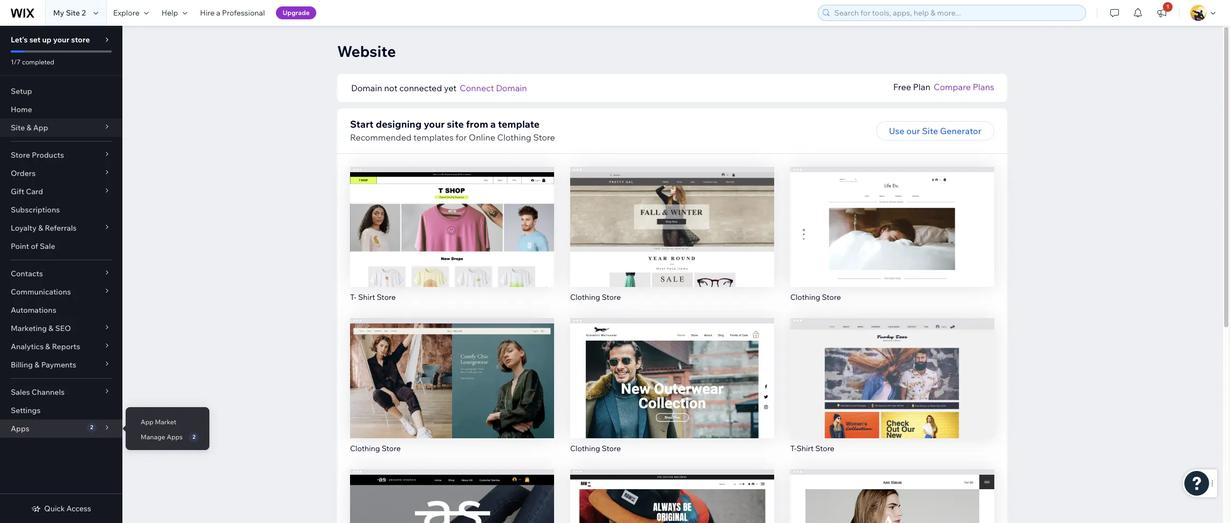 Task type: vqa. For each thing, say whether or not it's contained in the screenshot.
the top a
yes



Task type: locate. For each thing, give the bounding box(es) containing it.
from
[[466, 118, 488, 131]]

referrals
[[45, 223, 77, 233]]

1 horizontal spatial 2
[[90, 424, 93, 431]]

app
[[33, 123, 48, 133], [141, 418, 154, 427]]

0 horizontal spatial shirt
[[358, 293, 375, 302]]

analytics
[[11, 342, 44, 352]]

domain right connect
[[496, 83, 527, 93]]

apps
[[11, 424, 29, 434], [167, 434, 183, 442]]

1 horizontal spatial a
[[491, 118, 496, 131]]

use
[[889, 126, 905, 136]]

2 down app market link
[[193, 434, 196, 441]]

app market
[[141, 418, 176, 427]]

help button
[[155, 0, 194, 26]]

hire a professional link
[[194, 0, 272, 26]]

1 horizontal spatial shirt
[[797, 444, 814, 454]]

1 horizontal spatial your
[[424, 118, 445, 131]]

1 horizontal spatial t-
[[791, 444, 797, 454]]

apps down settings
[[11, 424, 29, 434]]

loyalty
[[11, 223, 37, 233]]

compare plans button
[[934, 81, 995, 93]]

marketing & seo
[[11, 324, 71, 334]]

1 vertical spatial 2
[[90, 424, 93, 431]]

your up templates
[[424, 118, 445, 131]]

t- for t-shirt store
[[791, 444, 797, 454]]

1 horizontal spatial apps
[[167, 434, 183, 442]]

sales channels button
[[0, 384, 122, 402]]

edit
[[444, 213, 460, 224], [664, 213, 681, 224], [885, 213, 901, 224], [444, 365, 460, 375], [664, 365, 681, 375], [885, 365, 901, 375]]

2 horizontal spatial 2
[[193, 434, 196, 441]]

orders button
[[0, 164, 122, 183]]

1 horizontal spatial domain
[[496, 83, 527, 93]]

1 vertical spatial app
[[141, 418, 154, 427]]

manage apps
[[141, 434, 183, 442]]

0 horizontal spatial domain
[[351, 83, 382, 93]]

start designing your site from a template recommended templates for online clothing store
[[350, 118, 555, 143]]

edit button
[[430, 209, 475, 228], [650, 209, 695, 228], [870, 209, 915, 228], [430, 360, 475, 380], [650, 360, 695, 380], [870, 360, 915, 380]]

home
[[11, 105, 32, 114]]

1 button
[[1151, 0, 1174, 26]]

app up manage
[[141, 418, 154, 427]]

0 vertical spatial 2
[[82, 8, 86, 18]]

& for loyalty
[[38, 223, 43, 233]]

2 down settings link
[[90, 424, 93, 431]]

1/7 completed
[[11, 58, 54, 66]]

a right hire
[[216, 8, 220, 18]]

plans
[[973, 82, 995, 92]]

sales
[[11, 388, 30, 398]]

& left reports at the left bottom of page
[[45, 342, 50, 352]]

1 vertical spatial shirt
[[797, 444, 814, 454]]

& for billing
[[35, 360, 39, 370]]

& down home in the top of the page
[[27, 123, 31, 133]]

0 vertical spatial app
[[33, 123, 48, 133]]

recommended
[[350, 132, 412, 143]]

2 inside the sidebar element
[[90, 424, 93, 431]]

connected
[[400, 83, 442, 93]]

view button
[[429, 231, 475, 251], [650, 231, 695, 251], [870, 231, 916, 251], [429, 383, 475, 402], [650, 383, 695, 402], [870, 383, 916, 402]]

access
[[67, 504, 91, 514]]

subscriptions link
[[0, 201, 122, 219]]

domain left not
[[351, 83, 382, 93]]

0 vertical spatial shirt
[[358, 293, 375, 302]]

home link
[[0, 100, 122, 119]]

0 horizontal spatial a
[[216, 8, 220, 18]]

0 horizontal spatial app
[[33, 123, 48, 133]]

clothing
[[497, 132, 532, 143], [571, 293, 600, 302], [791, 293, 821, 302], [350, 444, 380, 454], [571, 444, 600, 454]]

& inside billing & payments dropdown button
[[35, 360, 39, 370]]

0 horizontal spatial site
[[11, 123, 25, 133]]

store products
[[11, 150, 64, 160]]

t- shirt store
[[350, 293, 396, 302]]

& inside loyalty & referrals popup button
[[38, 223, 43, 233]]

2 horizontal spatial site
[[922, 126, 939, 136]]

0 vertical spatial t-
[[350, 293, 357, 302]]

your right up
[[53, 35, 69, 45]]

& inside site & app dropdown button
[[27, 123, 31, 133]]

0 horizontal spatial your
[[53, 35, 69, 45]]

site down home in the top of the page
[[11, 123, 25, 133]]

0 horizontal spatial apps
[[11, 424, 29, 434]]

1 horizontal spatial app
[[141, 418, 154, 427]]

store inside dropdown button
[[11, 150, 30, 160]]

a inside start designing your site from a template recommended templates for online clothing store
[[491, 118, 496, 131]]

a right from
[[491, 118, 496, 131]]

communications button
[[0, 283, 122, 301]]

domain
[[351, 83, 382, 93], [496, 83, 527, 93]]

2
[[82, 8, 86, 18], [90, 424, 93, 431], [193, 434, 196, 441]]

sidebar element
[[0, 26, 122, 524]]

0 vertical spatial a
[[216, 8, 220, 18]]

&
[[27, 123, 31, 133], [38, 223, 43, 233], [49, 324, 53, 334], [45, 342, 50, 352], [35, 360, 39, 370]]

loyalty & referrals
[[11, 223, 77, 233]]

0 vertical spatial your
[[53, 35, 69, 45]]

apps down app market link
[[167, 434, 183, 442]]

template
[[498, 118, 540, 131]]

1 vertical spatial a
[[491, 118, 496, 131]]

& inside analytics & reports popup button
[[45, 342, 50, 352]]

my
[[53, 8, 64, 18]]

website
[[337, 42, 396, 61]]

your inside start designing your site from a template recommended templates for online clothing store
[[424, 118, 445, 131]]

& left seo on the left bottom of the page
[[49, 324, 53, 334]]

site right the our
[[922, 126, 939, 136]]

t- for t- shirt store
[[350, 293, 357, 302]]

marketing
[[11, 324, 47, 334]]

1 vertical spatial t-
[[791, 444, 797, 454]]

store
[[534, 132, 555, 143], [11, 150, 30, 160], [377, 293, 396, 302], [602, 293, 621, 302], [822, 293, 841, 302], [382, 444, 401, 454], [602, 444, 621, 454], [816, 444, 835, 454]]

& inside marketing & seo dropdown button
[[49, 324, 53, 334]]

templates
[[414, 132, 454, 143]]

0 horizontal spatial t-
[[350, 293, 357, 302]]

site right my
[[66, 8, 80, 18]]

our
[[907, 126, 921, 136]]

store
[[71, 35, 90, 45]]

hire
[[200, 8, 215, 18]]

site & app
[[11, 123, 48, 133]]

for
[[456, 132, 467, 143]]

1 vertical spatial your
[[424, 118, 445, 131]]

& right loyalty
[[38, 223, 43, 233]]

your
[[53, 35, 69, 45], [424, 118, 445, 131]]

billing
[[11, 360, 33, 370]]

orders
[[11, 169, 36, 178]]

app down home link
[[33, 123, 48, 133]]

my site 2
[[53, 8, 86, 18]]

a
[[216, 8, 220, 18], [491, 118, 496, 131]]

& right billing
[[35, 360, 39, 370]]

2 right my
[[82, 8, 86, 18]]

up
[[42, 35, 51, 45]]



Task type: describe. For each thing, give the bounding box(es) containing it.
& for marketing
[[49, 324, 53, 334]]

shirt for t- shirt store
[[358, 293, 375, 302]]

set
[[29, 35, 40, 45]]

site inside button
[[922, 126, 939, 136]]

free
[[894, 82, 912, 92]]

generator
[[941, 126, 982, 136]]

2 vertical spatial 2
[[193, 434, 196, 441]]

analytics & reports
[[11, 342, 80, 352]]

use our site generator
[[889, 126, 982, 136]]

settings
[[11, 406, 41, 416]]

& for site
[[27, 123, 31, 133]]

of
[[31, 242, 38, 251]]

marketing & seo button
[[0, 320, 122, 338]]

your inside the sidebar element
[[53, 35, 69, 45]]

sales channels
[[11, 388, 65, 398]]

quick access
[[44, 504, 91, 514]]

1 horizontal spatial site
[[66, 8, 80, 18]]

site
[[447, 118, 464, 131]]

domain not connected yet connect domain
[[351, 83, 527, 93]]

use our site generator button
[[877, 121, 995, 141]]

quick access button
[[31, 504, 91, 514]]

channels
[[32, 388, 65, 398]]

& for analytics
[[45, 342, 50, 352]]

1 domain from the left
[[351, 83, 382, 93]]

help
[[162, 8, 178, 18]]

hire a professional
[[200, 8, 265, 18]]

seo
[[55, 324, 71, 334]]

clothing inside start designing your site from a template recommended templates for online clothing store
[[497, 132, 532, 143]]

subscriptions
[[11, 205, 60, 215]]

a inside hire a professional link
[[216, 8, 220, 18]]

sale
[[40, 242, 55, 251]]

automations
[[11, 306, 56, 315]]

contacts button
[[0, 265, 122, 283]]

explore
[[113, 8, 140, 18]]

upgrade button
[[276, 6, 316, 19]]

gift card button
[[0, 183, 122, 201]]

setup
[[11, 86, 32, 96]]

manage
[[141, 434, 165, 442]]

app inside dropdown button
[[33, 123, 48, 133]]

products
[[32, 150, 64, 160]]

professional
[[222, 8, 265, 18]]

settings link
[[0, 402, 122, 420]]

1/7
[[11, 58, 21, 66]]

t-shirt store
[[791, 444, 835, 454]]

gift
[[11, 187, 24, 197]]

communications
[[11, 287, 71, 297]]

upgrade
[[283, 9, 310, 17]]

start
[[350, 118, 374, 131]]

not
[[384, 83, 398, 93]]

2 domain from the left
[[496, 83, 527, 93]]

0 horizontal spatial 2
[[82, 8, 86, 18]]

automations link
[[0, 301, 122, 320]]

point of sale
[[11, 242, 55, 251]]

setup link
[[0, 82, 122, 100]]

reports
[[52, 342, 80, 352]]

let's set up your store
[[11, 35, 90, 45]]

gift card
[[11, 187, 43, 197]]

online
[[469, 132, 495, 143]]

Search for tools, apps, help & more... field
[[832, 5, 1083, 20]]

point of sale link
[[0, 237, 122, 256]]

card
[[26, 187, 43, 197]]

contacts
[[11, 269, 43, 279]]

designing
[[376, 118, 422, 131]]

loyalty & referrals button
[[0, 219, 122, 237]]

market
[[155, 418, 176, 427]]

yet
[[444, 83, 457, 93]]

site inside dropdown button
[[11, 123, 25, 133]]

compare
[[934, 82, 971, 92]]

store inside start designing your site from a template recommended templates for online clothing store
[[534, 132, 555, 143]]

analytics & reports button
[[0, 338, 122, 356]]

completed
[[22, 58, 54, 66]]

app market link
[[126, 414, 210, 432]]

let's
[[11, 35, 28, 45]]

connect domain button
[[460, 82, 527, 95]]

site & app button
[[0, 119, 122, 137]]

payments
[[41, 360, 76, 370]]

point
[[11, 242, 29, 251]]

connect
[[460, 83, 494, 93]]

quick
[[44, 504, 65, 514]]

billing & payments button
[[0, 356, 122, 374]]

plan
[[914, 82, 931, 92]]

apps inside the sidebar element
[[11, 424, 29, 434]]

store products button
[[0, 146, 122, 164]]

shirt for t-shirt store
[[797, 444, 814, 454]]



